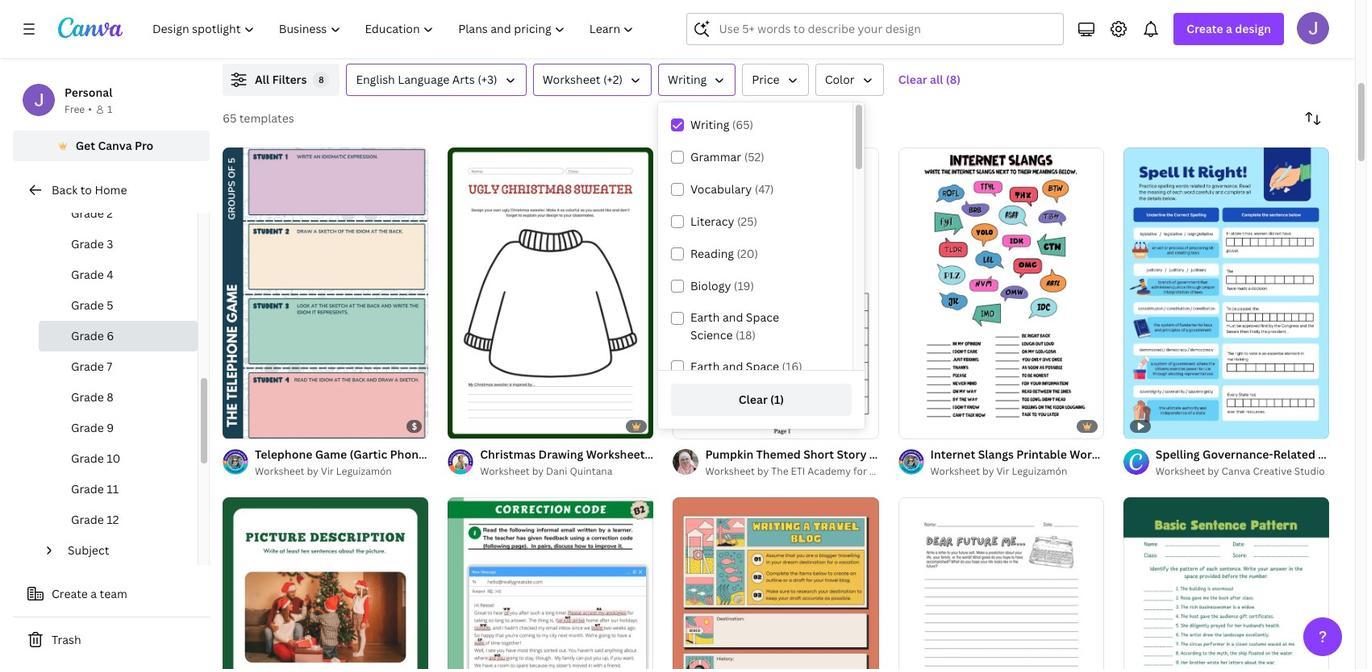 Task type: describe. For each thing, give the bounding box(es) containing it.
slangs
[[978, 447, 1014, 462]]

grade for grade 4
[[71, 267, 104, 282]]

canva inside symbiotic relationships lesson by canva creative studio
[[599, 29, 627, 43]]

christmas drawing worksheet in green and red simple style worksheet by dani quintana
[[480, 447, 812, 478]]

earth and space science
[[690, 310, 779, 343]]

telephone game (gartic phone) english idioms worksheet image
[[223, 148, 428, 439]]

eti
[[791, 465, 805, 478]]

1 for 1 of 3
[[234, 419, 239, 432]]

color
[[825, 72, 855, 87]]

designs
[[1243, 29, 1279, 43]]

lesson for bacteria
[[844, 29, 877, 43]]

leguizamón inside internet slangs printable worksheet worksheet by vir leguizamón
[[1012, 465, 1067, 478]]

grade 12
[[71, 512, 119, 527]]

grade for grade 6
[[71, 328, 104, 344]]

by inside bacteria and viruses lesson by ljr edu resources
[[879, 29, 891, 43]]

6
[[107, 328, 114, 344]]

worksheet by canva creative studio link
[[1156, 464, 1329, 480]]

drawing
[[538, 447, 583, 462]]

top level navigation element
[[142, 13, 648, 45]]

create a design button
[[1174, 13, 1284, 45]]

worksheet by canva creative studio
[[1156, 465, 1325, 478]]

grade 5 link
[[39, 290, 198, 321]]

telephone game (gartic phone) english idioms worksheet link
[[255, 446, 573, 464]]

dani
[[546, 465, 567, 478]]

system
[[309, 11, 350, 27]]

lesson by canva creative studio link for symbiotic relationships
[[550, 28, 793, 44]]

grade 10
[[71, 451, 120, 466]]

creative inside worksheet by canva creative studio link
[[1253, 465, 1292, 478]]

bacteria
[[844, 11, 890, 27]]

worksheet inside worksheet by canva creative studio link
[[1156, 465, 1205, 478]]

the solar system link
[[255, 10, 498, 28]]

grade 12 link
[[39, 505, 198, 536]]

grade 8
[[71, 390, 114, 405]]

motion and force link
[[1139, 10, 1367, 28]]

clear (1)
[[739, 392, 784, 407]]

studio inside symbiotic relationships lesson by canva creative studio
[[671, 29, 702, 43]]

(+3)
[[478, 72, 497, 87]]

a for design
[[1226, 21, 1232, 36]]

back
[[52, 182, 78, 198]]

7
[[107, 359, 112, 374]]

resources
[[933, 29, 981, 43]]

grade 10 link
[[39, 444, 198, 474]]

grade 7 link
[[39, 352, 198, 382]]

vir inside the telephone game (gartic phone) english idioms worksheet worksheet by vir leguizamón
[[321, 465, 334, 478]]

vir inside internet slangs printable worksheet worksheet by vir leguizamón
[[996, 465, 1009, 478]]

biology
[[690, 278, 731, 294]]

home
[[95, 182, 127, 198]]

internet
[[930, 447, 975, 462]]

(1)
[[770, 392, 784, 407]]

internet slangs printable worksheet worksheet by vir leguizamón
[[930, 447, 1128, 478]]

(52)
[[744, 149, 764, 165]]

design
[[1235, 21, 1271, 36]]

writing button
[[658, 64, 736, 96]]

10
[[107, 451, 120, 466]]

red
[[720, 447, 741, 462]]

worksheet by vir leguizamón link for slangs
[[930, 464, 1104, 480]]

telephone
[[255, 447, 312, 462]]

grade 9 link
[[39, 413, 198, 444]]

green printable christmas picture description worksheet image
[[223, 498, 428, 669]]

jacob simon image
[[1297, 12, 1329, 44]]

grade for grade 10
[[71, 451, 104, 466]]

price
[[752, 72, 780, 87]]

(20)
[[737, 246, 758, 261]]

symbiotic relationships link
[[550, 10, 793, 28]]

worksheet inside worksheet by the eti academy for teaching and learning link
[[705, 465, 755, 478]]

motion and force image
[[1107, 0, 1367, 4]]

by inside symbiotic relationships lesson by canva creative studio
[[585, 29, 596, 43]]

65 templates
[[223, 110, 294, 126]]

quintana
[[570, 465, 613, 478]]

lesson inside symbiotic relationships lesson by canva creative studio
[[550, 29, 582, 43]]

grade for grade 7
[[71, 359, 104, 374]]

writing for writing (65)
[[690, 117, 729, 132]]

get canva pro button
[[13, 131, 210, 161]]

clear for clear all (8)
[[898, 72, 927, 87]]

back to home link
[[13, 174, 210, 206]]

clear for clear (1)
[[739, 392, 768, 407]]

motion
[[1139, 11, 1178, 27]]

writing correction code level b2 worksheet image
[[448, 498, 654, 669]]

and for earth and space science
[[723, 310, 743, 325]]

create for create a design
[[1187, 21, 1223, 36]]

relationships
[[608, 11, 682, 27]]

to
[[80, 182, 92, 198]]

all filters
[[255, 72, 307, 87]]

language
[[398, 72, 450, 87]]

creative inside the solar system lesson by canva creative studio
[[335, 29, 374, 43]]

grade for grade 3
[[71, 236, 104, 252]]

worksheet (+2) button
[[533, 64, 652, 96]]

grade 11 link
[[39, 474, 198, 505]]

simple
[[744, 447, 782, 462]]

filters
[[272, 72, 307, 87]]

a for team
[[91, 586, 97, 602]]

personal
[[65, 85, 112, 100]]

grade 9
[[71, 420, 114, 436]]

worksheet by dani quintana link
[[480, 464, 654, 480]]

worksheet by vir leguizamón link for game
[[255, 464, 428, 480]]

by inside the solar system lesson by canva creative studio
[[290, 29, 302, 43]]

team
[[100, 586, 127, 602]]

bird
[[1221, 29, 1241, 43]]

arts
[[452, 72, 475, 87]]

english inside button
[[356, 72, 395, 87]]

grade 8 link
[[39, 382, 198, 413]]

bacteria and viruses lesson by ljr edu resources
[[844, 11, 981, 43]]

templates
[[239, 110, 294, 126]]

free
[[65, 102, 85, 116]]

solar
[[278, 11, 306, 27]]



Task type: locate. For each thing, give the bounding box(es) containing it.
0 horizontal spatial lesson by canva creative studio link
[[255, 28, 498, 44]]

vir
[[321, 465, 334, 478], [996, 465, 1009, 478]]

1 horizontal spatial worksheet by vir leguizamón link
[[930, 464, 1104, 480]]

2
[[107, 206, 113, 221]]

0 vertical spatial 1
[[107, 102, 112, 116]]

clear left (1)
[[739, 392, 768, 407]]

by inside christmas drawing worksheet in green and red simple style worksheet by dani quintana
[[532, 465, 544, 478]]

create a team button
[[13, 578, 210, 611]]

0 vertical spatial the
[[255, 11, 275, 27]]

0 vertical spatial create
[[1187, 21, 1223, 36]]

grade for grade 12
[[71, 512, 104, 527]]

0 horizontal spatial worksheet by vir leguizamón link
[[255, 464, 428, 480]]

8 grade from the top
[[71, 420, 104, 436]]

writing inside button
[[668, 72, 707, 87]]

letter writing worksheet black and white image
[[898, 498, 1104, 669]]

space for science
[[746, 310, 779, 325]]

4 grade from the top
[[71, 298, 104, 313]]

english inside the telephone game (gartic phone) english idioms worksheet worksheet by vir leguizamón
[[432, 447, 471, 462]]

create inside create a design dropdown button
[[1187, 21, 1223, 36]]

grade for grade 9
[[71, 420, 104, 436]]

1 horizontal spatial leguizamón
[[1012, 465, 1067, 478]]

worksheet by the eti academy for teaching and learning link
[[705, 464, 973, 480]]

$
[[412, 420, 417, 432]]

1 horizontal spatial 3
[[252, 419, 257, 432]]

1 earth from the top
[[690, 310, 720, 325]]

the left eti
[[771, 465, 788, 478]]

motion and force lesson by dream bird designs
[[1139, 11, 1279, 43]]

teaching
[[869, 465, 911, 478]]

christmas drawing worksheet in green and red simple style image
[[448, 148, 654, 439]]

trash
[[52, 632, 81, 648]]

2 grade from the top
[[71, 236, 104, 252]]

english left idioms
[[432, 447, 471, 462]]

lesson inside motion and force lesson by dream bird designs
[[1139, 29, 1171, 43]]

creative inside symbiotic relationships lesson by canva creative studio
[[630, 29, 669, 43]]

get canva pro
[[76, 138, 154, 153]]

2 lesson by canva creative studio link from the left
[[550, 28, 793, 44]]

grade 4 link
[[39, 260, 198, 290]]

writing up writing (65)
[[668, 72, 707, 87]]

1 right the •
[[107, 102, 112, 116]]

internet slangs printable worksheet link
[[930, 446, 1128, 464]]

space up the '(18)'
[[746, 310, 779, 325]]

space inside earth and space science
[[746, 310, 779, 325]]

lesson down bacteria at the top right
[[844, 29, 877, 43]]

leguizamón down (gartic
[[336, 465, 392, 478]]

1 left of
[[234, 419, 239, 432]]

vir down game
[[321, 465, 334, 478]]

orange yellow blue retro geometric english writing a travel blog worksheet image
[[673, 498, 879, 669]]

grade for grade 8
[[71, 390, 104, 405]]

3 lesson from the left
[[844, 29, 877, 43]]

english left language at the top left of the page
[[356, 72, 395, 87]]

1 leguizamón from the left
[[336, 465, 392, 478]]

1 vertical spatial 1
[[234, 419, 239, 432]]

•
[[88, 102, 92, 116]]

grade left 9
[[71, 420, 104, 436]]

earth up the science
[[690, 310, 720, 325]]

3 grade from the top
[[71, 267, 104, 282]]

3 up 4
[[107, 236, 113, 252]]

lesson inside bacteria and viruses lesson by ljr edu resources
[[844, 29, 877, 43]]

by inside motion and force lesson by dream bird designs
[[1174, 29, 1185, 43]]

1 vertical spatial the
[[771, 465, 788, 478]]

8 right filters at the top left of the page
[[319, 73, 324, 85]]

pro
[[135, 138, 154, 153]]

grade left 4
[[71, 267, 104, 282]]

idioms
[[474, 447, 511, 462]]

learning
[[933, 465, 973, 478]]

(gartic
[[350, 447, 387, 462]]

lesson down motion at top
[[1139, 29, 1171, 43]]

reading (20)
[[690, 246, 758, 261]]

grade left 6
[[71, 328, 104, 344]]

clear all (8) button
[[890, 64, 969, 96]]

earth
[[690, 310, 720, 325], [690, 359, 720, 374]]

8 up 9
[[107, 390, 114, 405]]

and for motion and force lesson by dream bird designs
[[1181, 11, 1202, 27]]

grade 6
[[71, 328, 114, 344]]

canva inside button
[[98, 138, 132, 153]]

lesson inside the solar system lesson by canva creative studio
[[255, 29, 288, 43]]

christmas drawing worksheet in green and red simple style link
[[480, 446, 812, 464]]

1 vertical spatial writing
[[690, 117, 729, 132]]

earth for earth and space (16)
[[690, 359, 720, 374]]

grade 3
[[71, 236, 113, 252]]

symbiotic
[[550, 11, 605, 27]]

trash link
[[13, 624, 210, 657]]

worksheet by vir leguizamón link down game
[[255, 464, 428, 480]]

canva inside the solar system lesson by canva creative studio
[[304, 29, 333, 43]]

1 horizontal spatial create
[[1187, 21, 1223, 36]]

leguizamón down printable
[[1012, 465, 1067, 478]]

1 horizontal spatial the
[[771, 465, 788, 478]]

dream
[[1188, 29, 1219, 43]]

and inside motion and force lesson by dream bird designs
[[1181, 11, 1202, 27]]

and
[[893, 11, 914, 27], [1181, 11, 1202, 27], [723, 310, 743, 325], [723, 359, 743, 374], [696, 447, 717, 462], [913, 465, 931, 478]]

and up "ljr"
[[893, 11, 914, 27]]

1 horizontal spatial creative
[[630, 29, 669, 43]]

9
[[107, 420, 114, 436]]

of
[[241, 419, 250, 432]]

and inside christmas drawing worksheet in green and red simple style worksheet by dani quintana
[[696, 447, 717, 462]]

grade left 7
[[71, 359, 104, 374]]

grade left the 5 at the top
[[71, 298, 104, 313]]

1 space from the top
[[746, 310, 779, 325]]

1 grade from the top
[[71, 206, 104, 221]]

game
[[315, 447, 347, 462]]

11 grade from the top
[[71, 512, 104, 527]]

2 horizontal spatial creative
[[1253, 465, 1292, 478]]

grammar (52)
[[690, 149, 764, 165]]

grade for grade 2
[[71, 206, 104, 221]]

christmas
[[480, 447, 536, 462]]

2 leguizamón from the left
[[1012, 465, 1067, 478]]

grammar
[[690, 149, 741, 165]]

9 grade from the top
[[71, 451, 104, 466]]

(47)
[[755, 181, 774, 197]]

2 space from the top
[[746, 359, 779, 374]]

grade down grade 2
[[71, 236, 104, 252]]

0 vertical spatial clear
[[898, 72, 927, 87]]

biology (19)
[[690, 278, 754, 294]]

lesson for the
[[255, 29, 288, 43]]

5
[[107, 298, 113, 313]]

0 horizontal spatial studio
[[377, 29, 407, 43]]

0 vertical spatial writing
[[668, 72, 707, 87]]

0 horizontal spatial clear
[[739, 392, 768, 407]]

0 horizontal spatial a
[[91, 586, 97, 602]]

writing for writing
[[668, 72, 707, 87]]

1 for 1
[[107, 102, 112, 116]]

clear
[[898, 72, 927, 87], [739, 392, 768, 407]]

subject
[[68, 543, 109, 558]]

5 grade from the top
[[71, 328, 104, 344]]

all
[[255, 72, 269, 87]]

a inside create a team button
[[91, 586, 97, 602]]

grade 7
[[71, 359, 112, 374]]

8 filter options selected element
[[313, 72, 329, 88]]

6 grade from the top
[[71, 359, 104, 374]]

1 worksheet by vir leguizamón link from the left
[[255, 464, 428, 480]]

(25)
[[737, 214, 757, 229]]

get
[[76, 138, 95, 153]]

0 horizontal spatial leguizamón
[[336, 465, 392, 478]]

1 vertical spatial clear
[[739, 392, 768, 407]]

grade left 10
[[71, 451, 104, 466]]

0 vertical spatial earth
[[690, 310, 720, 325]]

lesson by canva creative studio link down 'system'
[[255, 28, 498, 44]]

grade left 12
[[71, 512, 104, 527]]

price button
[[742, 64, 809, 96]]

grade down grade 7
[[71, 390, 104, 405]]

space for (16)
[[746, 359, 779, 374]]

lesson by ljr edu resources link
[[844, 28, 1087, 44]]

literacy (25)
[[690, 214, 757, 229]]

phone)
[[390, 447, 429, 462]]

earth inside earth and space science
[[690, 310, 720, 325]]

reading
[[690, 246, 734, 261]]

grade left the 11
[[71, 482, 104, 497]]

leguizamón inside the telephone game (gartic phone) english idioms worksheet worksheet by vir leguizamón
[[336, 465, 392, 478]]

4
[[107, 267, 114, 282]]

writing (65)
[[690, 117, 753, 132]]

1 vertical spatial create
[[52, 586, 88, 602]]

2 lesson from the left
[[550, 29, 582, 43]]

studio inside the solar system lesson by canva creative studio
[[377, 29, 407, 43]]

writing up the grammar
[[690, 117, 729, 132]]

for
[[853, 465, 867, 478]]

1 lesson by canva creative studio link from the left
[[255, 28, 498, 44]]

0 horizontal spatial creative
[[335, 29, 374, 43]]

writing
[[668, 72, 707, 87], [690, 117, 729, 132]]

0 vertical spatial 3
[[107, 236, 113, 252]]

create inside create a team button
[[52, 586, 88, 602]]

bacteria and viruses link
[[844, 10, 1087, 28]]

2 horizontal spatial studio
[[1294, 465, 1325, 478]]

clear left all at top
[[898, 72, 927, 87]]

create a design
[[1187, 21, 1271, 36]]

1 vir from the left
[[321, 465, 334, 478]]

worksheet by vir leguizamón link down slangs
[[930, 464, 1104, 480]]

0 horizontal spatial vir
[[321, 465, 334, 478]]

3 right of
[[252, 419, 257, 432]]

and up dream
[[1181, 11, 1202, 27]]

None search field
[[687, 13, 1064, 45]]

1 horizontal spatial lesson by canva creative studio link
[[550, 28, 793, 44]]

lesson by canva creative studio link down "relationships"
[[550, 28, 793, 44]]

and inside bacteria and viruses lesson by ljr edu resources
[[893, 11, 914, 27]]

the left solar
[[255, 11, 275, 27]]

1 lesson from the left
[[255, 29, 288, 43]]

0 horizontal spatial english
[[356, 72, 395, 87]]

grade for grade 5
[[71, 298, 104, 313]]

and left the learning
[[913, 465, 931, 478]]

by
[[290, 29, 302, 43], [585, 29, 596, 43], [879, 29, 891, 43], [1174, 29, 1185, 43], [1208, 465, 1219, 478], [307, 465, 318, 478], [532, 465, 544, 478], [757, 465, 769, 478], [982, 465, 994, 478]]

grade 4
[[71, 267, 114, 282]]

Search search field
[[719, 14, 1054, 44]]

2 worksheet by vir leguizamón link from the left
[[930, 464, 1104, 480]]

english
[[356, 72, 395, 87], [432, 447, 471, 462]]

and inside earth and space science
[[723, 310, 743, 325]]

1 vertical spatial 3
[[252, 419, 257, 432]]

1
[[107, 102, 112, 116], [234, 419, 239, 432]]

green and white simple english grammar basic sentence pattern worksheet image
[[1123, 498, 1329, 669]]

style
[[784, 447, 812, 462]]

lesson by canva creative studio link for the solar system
[[255, 28, 498, 44]]

1 horizontal spatial vir
[[996, 465, 1009, 478]]

grade for grade 11
[[71, 482, 104, 497]]

edu
[[913, 29, 931, 43]]

worksheet inside 'worksheet (+2)' button
[[543, 72, 600, 87]]

0 horizontal spatial 1
[[107, 102, 112, 116]]

2 vir from the left
[[996, 465, 1009, 478]]

Sort by button
[[1297, 102, 1329, 135]]

worksheet by the eti academy for teaching and learning
[[705, 465, 973, 478]]

1 horizontal spatial english
[[432, 447, 471, 462]]

lesson down solar
[[255, 29, 288, 43]]

1 vertical spatial 8
[[107, 390, 114, 405]]

and inside worksheet by the eti academy for teaching and learning link
[[913, 465, 931, 478]]

science
[[690, 327, 733, 343]]

and for earth and space (16)
[[723, 359, 743, 374]]

earth for earth and space science
[[690, 310, 720, 325]]

viruses
[[916, 11, 957, 27]]

0 horizontal spatial 3
[[107, 236, 113, 252]]

english language arts (+3)
[[356, 72, 497, 87]]

0 vertical spatial space
[[746, 310, 779, 325]]

1 horizontal spatial studio
[[671, 29, 702, 43]]

grade left 2
[[71, 206, 104, 221]]

create for create a team
[[52, 586, 88, 602]]

grade 5
[[71, 298, 113, 313]]

10 grade from the top
[[71, 482, 104, 497]]

and for bacteria and viruses lesson by ljr edu resources
[[893, 11, 914, 27]]

1 vertical spatial space
[[746, 359, 779, 374]]

and left red
[[696, 447, 717, 462]]

earth down the science
[[690, 359, 720, 374]]

0 vertical spatial english
[[356, 72, 395, 87]]

back to home
[[52, 182, 127, 198]]

(19)
[[734, 278, 754, 294]]

space left (16)
[[746, 359, 779, 374]]

1 horizontal spatial clear
[[898, 72, 927, 87]]

(18)
[[736, 327, 756, 343]]

pumpkin themed short story worksheet in white orange green simple style image
[[673, 148, 879, 439]]

force
[[1204, 11, 1235, 27]]

(8)
[[946, 72, 961, 87]]

all
[[930, 72, 943, 87]]

lesson by dream bird designs link
[[1139, 28, 1367, 44]]

and up the '(18)'
[[723, 310, 743, 325]]

internet slangs printable worksheet image
[[898, 148, 1104, 439]]

and down the '(18)'
[[723, 359, 743, 374]]

by inside internet slangs printable worksheet worksheet by vir leguizamón
[[982, 465, 994, 478]]

1 vertical spatial earth
[[690, 359, 720, 374]]

lesson down the symbiotic
[[550, 29, 582, 43]]

1 of 3
[[234, 419, 257, 432]]

0 vertical spatial 8
[[319, 73, 324, 85]]

12
[[107, 512, 119, 527]]

8
[[319, 73, 324, 85], [107, 390, 114, 405]]

0 horizontal spatial 8
[[107, 390, 114, 405]]

0 horizontal spatial create
[[52, 586, 88, 602]]

lesson for motion
[[1139, 29, 1171, 43]]

7 grade from the top
[[71, 390, 104, 405]]

1 vertical spatial english
[[432, 447, 471, 462]]

grade 2 link
[[39, 198, 198, 229]]

1 vertical spatial a
[[91, 586, 97, 602]]

1 horizontal spatial 1
[[234, 419, 239, 432]]

4 lesson from the left
[[1139, 29, 1171, 43]]

grade
[[71, 206, 104, 221], [71, 236, 104, 252], [71, 267, 104, 282], [71, 298, 104, 313], [71, 328, 104, 344], [71, 359, 104, 374], [71, 390, 104, 405], [71, 420, 104, 436], [71, 451, 104, 466], [71, 482, 104, 497], [71, 512, 104, 527]]

ljr
[[893, 29, 911, 43]]

the inside the solar system lesson by canva creative studio
[[255, 11, 275, 27]]

0 horizontal spatial the
[[255, 11, 275, 27]]

vir down slangs
[[996, 465, 1009, 478]]

by inside the telephone game (gartic phone) english idioms worksheet worksheet by vir leguizamón
[[307, 465, 318, 478]]

the solar system lesson by canva creative studio
[[255, 11, 407, 43]]

create a team
[[52, 586, 127, 602]]

a inside create a design dropdown button
[[1226, 21, 1232, 36]]

2 earth from the top
[[690, 359, 720, 374]]

1 horizontal spatial a
[[1226, 21, 1232, 36]]

0 vertical spatial a
[[1226, 21, 1232, 36]]

1 horizontal spatial 8
[[319, 73, 324, 85]]



Task type: vqa. For each thing, say whether or not it's contained in the screenshot.
8 to the bottom
yes



